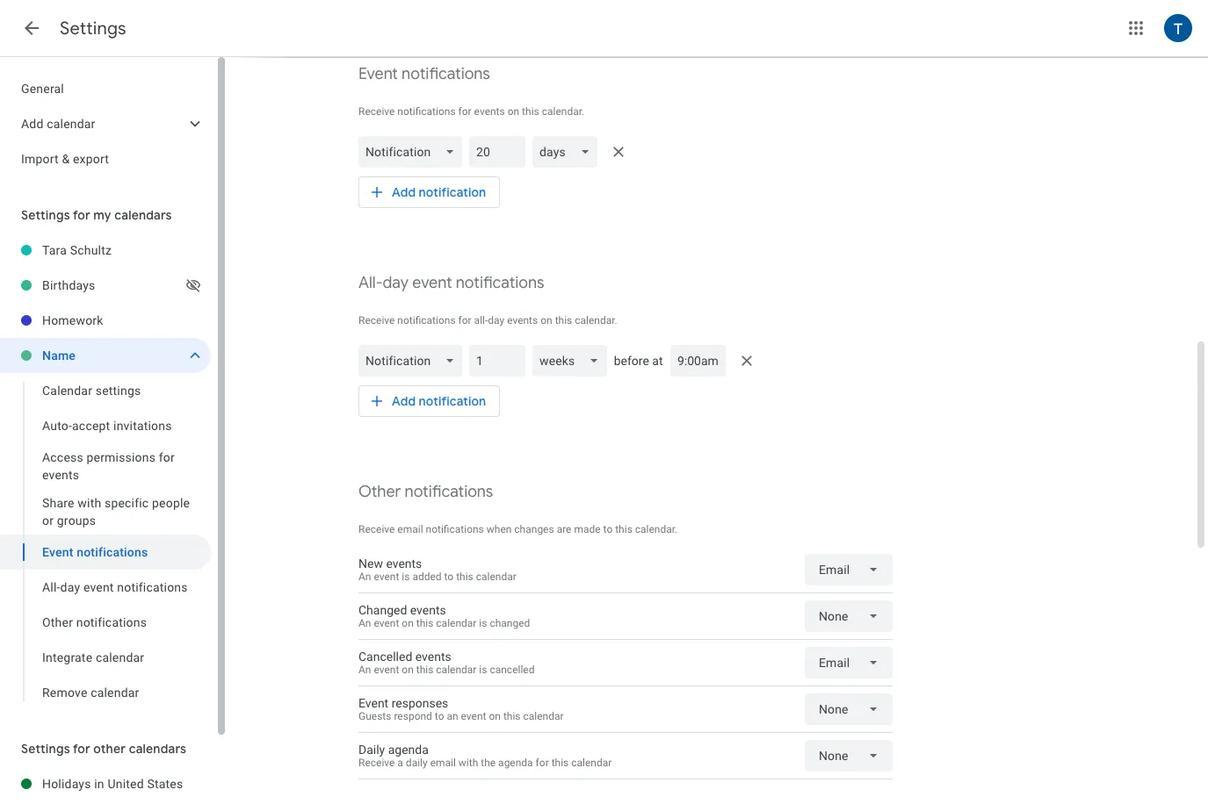 Task type: describe. For each thing, give the bounding box(es) containing it.
my
[[93, 207, 111, 223]]

homework
[[42, 314, 103, 328]]

add notification for day
[[392, 394, 486, 409]]

changed events an event on this calendar is changed
[[359, 604, 530, 630]]

0 vertical spatial calendar.
[[542, 105, 585, 118]]

settings for my calendars tree
[[0, 233, 211, 711]]

20 days before element
[[359, 133, 893, 171]]

responses
[[392, 697, 448, 711]]

share
[[42, 496, 74, 511]]

receive email notifications when changes are made to this calendar.
[[359, 524, 678, 536]]

email inside daily agenda receive a daily email with the agenda for this calendar
[[430, 757, 456, 770]]

settings for settings for my calendars
[[21, 207, 70, 223]]

integrate calendar
[[42, 651, 144, 665]]

tara
[[42, 243, 67, 257]]

receive inside daily agenda receive a daily email with the agenda for this calendar
[[359, 757, 395, 770]]

tree containing general
[[0, 71, 211, 177]]

0 vertical spatial day
[[383, 273, 409, 293]]

settings for settings
[[60, 18, 126, 40]]

remove calendar
[[42, 686, 139, 700]]

groups
[[57, 514, 96, 528]]

events inside changed events an event on this calendar is changed
[[410, 604, 446, 618]]

on for cancelled
[[402, 664, 414, 677]]

event inside cancelled events an event on this calendar is cancelled
[[374, 664, 399, 677]]

share with specific people or groups
[[42, 496, 190, 528]]

notification for notifications
[[419, 185, 486, 200]]

event inside group
[[42, 546, 73, 560]]

access permissions for events
[[42, 451, 175, 482]]

events inside new events an event is added to this calendar
[[386, 557, 422, 571]]

add for event
[[392, 185, 416, 200]]

calendar inside changed events an event on this calendar is changed
[[436, 618, 477, 630]]

changes
[[514, 524, 554, 536]]

birthdays link
[[42, 268, 183, 303]]

receive for event
[[359, 105, 395, 118]]

before at
[[614, 354, 663, 368]]

birthdays
[[42, 279, 95, 293]]

Days in advance for notification number field
[[477, 136, 519, 168]]

calendars for settings for other calendars
[[129, 742, 186, 757]]

accept
[[72, 419, 110, 433]]

1 vertical spatial day
[[488, 315, 505, 327]]

holidays in united states
[[42, 778, 183, 792]]

settings for other calendars tree
[[0, 767, 211, 805]]

made
[[574, 524, 601, 536]]

1 horizontal spatial all-
[[359, 273, 383, 293]]

name
[[42, 349, 76, 363]]

the
[[481, 757, 496, 770]]

guests
[[359, 711, 391, 723]]

other notifications inside group
[[42, 616, 147, 630]]

homework link
[[42, 303, 211, 338]]

holidays in united states tree item
[[0, 767, 211, 802]]

0 vertical spatial event notifications
[[359, 64, 490, 84]]

receive for all-
[[359, 315, 395, 327]]

daily
[[359, 743, 385, 757]]

is for changed events
[[479, 618, 487, 630]]

0 vertical spatial event
[[359, 64, 398, 84]]

integrate
[[42, 651, 92, 665]]

to inside event responses guests respond to an event on this calendar
[[435, 711, 444, 723]]

notification for day
[[419, 394, 486, 409]]

name tree item
[[0, 338, 211, 373]]

invitations
[[113, 419, 172, 433]]

0 vertical spatial all-day event notifications
[[359, 273, 544, 293]]

all- inside settings for my calendars tree
[[42, 581, 60, 595]]

event notifications inside settings for my calendars tree
[[42, 546, 148, 560]]

added
[[412, 571, 442, 583]]

before
[[614, 354, 649, 368]]

this inside new events an event is added to this calendar
[[456, 571, 473, 583]]

add notification button for notifications
[[359, 171, 500, 214]]

1 vertical spatial calendar.
[[575, 315, 618, 327]]

is for cancelled events
[[479, 664, 487, 677]]

changed
[[359, 604, 407, 618]]

on right "all-"
[[541, 315, 552, 327]]

receive notifications for events on this calendar.
[[359, 105, 585, 118]]

0 horizontal spatial email
[[397, 524, 423, 536]]

all-day event notifications inside group
[[42, 581, 188, 595]]

0 vertical spatial to
[[603, 524, 613, 536]]

events up days in advance for notification number field
[[474, 105, 505, 118]]

Time of day text field
[[677, 352, 718, 370]]

event responses guests respond to an event on this calendar
[[359, 697, 564, 723]]

a
[[397, 757, 403, 770]]

respond
[[394, 711, 432, 723]]

schultz
[[70, 243, 112, 257]]

calendar inside event responses guests respond to an event on this calendar
[[523, 711, 564, 723]]

day inside group
[[60, 581, 80, 595]]

an
[[447, 711, 458, 723]]

permissions
[[87, 451, 156, 465]]

add inside tree
[[21, 117, 44, 131]]

tara schultz
[[42, 243, 112, 257]]

events inside cancelled events an event on this calendar is cancelled
[[415, 650, 451, 664]]

0 vertical spatial other
[[359, 482, 401, 503]]

with inside the share with specific people or groups
[[78, 496, 101, 511]]

1 horizontal spatial agenda
[[498, 757, 533, 770]]

settings for other calendars
[[21, 742, 186, 757]]



Task type: locate. For each thing, give the bounding box(es) containing it.
0 vertical spatial an
[[359, 571, 371, 583]]

calendar.
[[542, 105, 585, 118], [575, 315, 618, 327], [635, 524, 678, 536]]

group containing calendar settings
[[0, 373, 211, 711]]

event inside changed events an event on this calendar is changed
[[374, 618, 399, 630]]

other notifications up new events an event is added to this calendar at left
[[359, 482, 493, 503]]

1 horizontal spatial day
[[383, 273, 409, 293]]

on up cancelled
[[402, 618, 414, 630]]

on up days in advance for notification number field
[[508, 105, 519, 118]]

this inside cancelled events an event on this calendar is cancelled
[[416, 664, 434, 677]]

settings right 'go back' icon
[[60, 18, 126, 40]]

cancelled events an event on this calendar is cancelled
[[359, 650, 535, 677]]

1 vertical spatial add notification button
[[359, 380, 500, 423]]

receive
[[359, 105, 395, 118], [359, 315, 395, 327], [359, 524, 395, 536], [359, 757, 395, 770]]

add calendar
[[21, 117, 95, 131]]

notification
[[419, 185, 486, 200], [419, 394, 486, 409]]

for inside 'access permissions for events'
[[159, 451, 175, 465]]

event notifications down groups on the left
[[42, 546, 148, 560]]

to left an
[[435, 711, 444, 723]]

1 vertical spatial event notifications
[[42, 546, 148, 560]]

this inside changed events an event on this calendar is changed
[[416, 618, 434, 630]]

add notification
[[392, 185, 486, 200], [392, 394, 486, 409]]

event inside event responses guests respond to an event on this calendar
[[461, 711, 486, 723]]

all-
[[474, 315, 488, 327]]

1 vertical spatial email
[[430, 757, 456, 770]]

an inside cancelled events an event on this calendar is cancelled
[[359, 664, 371, 677]]

states
[[147, 778, 183, 792]]

all-day event notifications
[[359, 273, 544, 293], [42, 581, 188, 595]]

0 horizontal spatial other notifications
[[42, 616, 147, 630]]

when
[[487, 524, 512, 536]]

add notification down days in advance for notification number field
[[392, 185, 486, 200]]

settings
[[96, 384, 141, 398]]

0 horizontal spatial agenda
[[388, 743, 429, 757]]

changed
[[490, 618, 530, 630]]

remove
[[42, 686, 87, 700]]

calendars
[[114, 207, 172, 223], [129, 742, 186, 757]]

2 add notification button from the top
[[359, 380, 500, 423]]

email
[[397, 524, 423, 536], [430, 757, 456, 770]]

receive notifications for all-day events on this calendar.
[[359, 315, 618, 327]]

new
[[359, 557, 383, 571]]

to inside new events an event is added to this calendar
[[444, 571, 454, 583]]

an
[[359, 571, 371, 583], [359, 618, 371, 630], [359, 664, 371, 677]]

with up groups on the left
[[78, 496, 101, 511]]

events down changed events an event on this calendar is changed
[[415, 650, 451, 664]]

1 vertical spatial all-day event notifications
[[42, 581, 188, 595]]

1 add notification button from the top
[[359, 171, 500, 214]]

is left cancelled
[[479, 664, 487, 677]]

birthdays tree item
[[0, 268, 211, 303]]

0 horizontal spatial other
[[42, 616, 73, 630]]

cancelled
[[359, 650, 412, 664]]

event
[[359, 64, 398, 84], [42, 546, 73, 560], [359, 697, 389, 711]]

export
[[73, 152, 109, 166]]

add notification button
[[359, 171, 500, 214], [359, 380, 500, 423]]

daily
[[406, 757, 428, 770]]

import
[[21, 152, 59, 166]]

1 vertical spatial calendars
[[129, 742, 186, 757]]

2 vertical spatial event
[[359, 697, 389, 711]]

calendar inside daily agenda receive a daily email with the agenda for this calendar
[[571, 757, 612, 770]]

united
[[108, 778, 144, 792]]

calendar inside new events an event is added to this calendar
[[476, 571, 517, 583]]

None field
[[359, 136, 470, 168], [533, 136, 605, 168], [359, 345, 470, 377], [533, 345, 614, 377], [805, 554, 893, 586], [805, 601, 893, 633], [805, 648, 893, 679], [805, 694, 893, 726], [805, 741, 893, 772], [359, 136, 470, 168], [533, 136, 605, 168], [359, 345, 470, 377], [533, 345, 614, 377], [805, 554, 893, 586], [805, 601, 893, 633], [805, 648, 893, 679], [805, 694, 893, 726], [805, 741, 893, 772]]

calendar inside cancelled events an event on this calendar is cancelled
[[436, 664, 477, 677]]

all-day event notifications up "all-"
[[359, 273, 544, 293]]

events down added
[[410, 604, 446, 618]]

on inside cancelled events an event on this calendar is cancelled
[[402, 664, 414, 677]]

with left "the"
[[459, 757, 478, 770]]

0 vertical spatial add
[[21, 117, 44, 131]]

with inside daily agenda receive a daily email with the agenda for this calendar
[[459, 757, 478, 770]]

on for receive
[[508, 105, 519, 118]]

all-
[[359, 273, 383, 293], [42, 581, 60, 595]]

day
[[383, 273, 409, 293], [488, 315, 505, 327], [60, 581, 80, 595]]

2 vertical spatial calendar.
[[635, 524, 678, 536]]

calendars up states
[[129, 742, 186, 757]]

event up responses
[[374, 664, 399, 677]]

calendar
[[42, 384, 92, 398]]

is inside new events an event is added to this calendar
[[402, 571, 410, 583]]

1 vertical spatial settings
[[21, 207, 70, 223]]

1 receive from the top
[[359, 105, 395, 118]]

events down access
[[42, 468, 79, 482]]

on inside event responses guests respond to an event on this calendar
[[489, 711, 501, 723]]

settings heading
[[60, 18, 126, 40]]

specific
[[105, 496, 149, 511]]

1 vertical spatial to
[[444, 571, 454, 583]]

calendar. up 20 days before element
[[542, 105, 585, 118]]

settings up holidays
[[21, 742, 70, 757]]

other up new
[[359, 482, 401, 503]]

calendar. right made
[[635, 524, 678, 536]]

on for changed
[[402, 618, 414, 630]]

0 vertical spatial calendars
[[114, 207, 172, 223]]

agenda
[[388, 743, 429, 757], [498, 757, 533, 770]]

1 vertical spatial other notifications
[[42, 616, 147, 630]]

1 vertical spatial all-
[[42, 581, 60, 595]]

name link
[[42, 338, 179, 373]]

an for changed events
[[359, 618, 371, 630]]

settings for settings for other calendars
[[21, 742, 70, 757]]

an for cancelled events
[[359, 664, 371, 677]]

other inside group
[[42, 616, 73, 630]]

other
[[359, 482, 401, 503], [42, 616, 73, 630]]

on up responses
[[402, 664, 414, 677]]

1 vertical spatial is
[[479, 618, 487, 630]]

with
[[78, 496, 101, 511], [459, 757, 478, 770]]

general
[[21, 82, 64, 96]]

daily agenda receive a daily email with the agenda for this calendar
[[359, 743, 612, 770]]

import & export
[[21, 152, 109, 166]]

is
[[402, 571, 410, 583], [479, 618, 487, 630], [479, 664, 487, 677]]

1 notification from the top
[[419, 185, 486, 200]]

settings up tara
[[21, 207, 70, 223]]

event inside event responses guests respond to an event on this calendar
[[359, 697, 389, 711]]

is inside changed events an event on this calendar is changed
[[479, 618, 487, 630]]

holidays in united states link
[[42, 767, 211, 802]]

add notification button for day
[[359, 380, 500, 423]]

1 vertical spatial with
[[459, 757, 478, 770]]

1 add notification from the top
[[392, 185, 486, 200]]

notification down days in advance for notification number field
[[419, 185, 486, 200]]

2 vertical spatial add
[[392, 394, 416, 409]]

settings
[[60, 18, 126, 40], [21, 207, 70, 223], [21, 742, 70, 757]]

auto-
[[42, 419, 72, 433]]

0 vertical spatial is
[[402, 571, 410, 583]]

1 vertical spatial an
[[359, 618, 371, 630]]

agenda right "the"
[[498, 757, 533, 770]]

event up 'changed'
[[374, 571, 399, 583]]

in
[[94, 778, 104, 792]]

1 vertical spatial event
[[42, 546, 73, 560]]

event down groups on the left
[[83, 581, 114, 595]]

email up new events an event is added to this calendar at left
[[397, 524, 423, 536]]

4 receive from the top
[[359, 757, 395, 770]]

add
[[21, 117, 44, 131], [392, 185, 416, 200], [392, 394, 416, 409]]

are
[[557, 524, 572, 536]]

add for all-
[[392, 394, 416, 409]]

an inside changed events an event on this calendar is changed
[[359, 618, 371, 630]]

other notifications up integrate calendar
[[42, 616, 147, 630]]

for inside daily agenda receive a daily email with the agenda for this calendar
[[536, 757, 549, 770]]

events
[[474, 105, 505, 118], [507, 315, 538, 327], [42, 468, 79, 482], [386, 557, 422, 571], [410, 604, 446, 618], [415, 650, 451, 664]]

calendar settings
[[42, 384, 141, 398]]

receive for other
[[359, 524, 395, 536]]

2 notification from the top
[[419, 394, 486, 409]]

tara schultz tree item
[[0, 233, 211, 268]]

0 vertical spatial other notifications
[[359, 482, 493, 503]]

calendar
[[47, 117, 95, 131], [476, 571, 517, 583], [436, 618, 477, 630], [96, 651, 144, 665], [436, 664, 477, 677], [91, 686, 139, 700], [523, 711, 564, 723], [571, 757, 612, 770]]

0 vertical spatial notification
[[419, 185, 486, 200]]

0 vertical spatial email
[[397, 524, 423, 536]]

0 vertical spatial settings
[[60, 18, 126, 40]]

&
[[62, 152, 70, 166]]

1 horizontal spatial event notifications
[[359, 64, 490, 84]]

events inside 'access permissions for events'
[[42, 468, 79, 482]]

calendars right my
[[114, 207, 172, 223]]

1 horizontal spatial email
[[430, 757, 456, 770]]

all-day event notifications up integrate calendar
[[42, 581, 188, 595]]

homework tree item
[[0, 303, 211, 338]]

event inside group
[[83, 581, 114, 595]]

calendars for settings for my calendars
[[114, 207, 172, 223]]

go back image
[[21, 18, 42, 39]]

1 horizontal spatial other
[[359, 482, 401, 503]]

an up cancelled
[[359, 618, 371, 630]]

2 an from the top
[[359, 618, 371, 630]]

2 receive from the top
[[359, 315, 395, 327]]

2 vertical spatial to
[[435, 711, 444, 723]]

0 vertical spatial add notification button
[[359, 171, 500, 214]]

event notifications
[[359, 64, 490, 84], [42, 546, 148, 560]]

add notification button down days in advance for notification number field
[[359, 171, 500, 214]]

on up daily agenda receive a daily email with the agenda for this calendar
[[489, 711, 501, 723]]

0 horizontal spatial all-
[[42, 581, 60, 595]]

an up 'changed'
[[359, 571, 371, 583]]

1 vertical spatial add notification
[[392, 394, 486, 409]]

at
[[652, 354, 663, 368]]

0 vertical spatial with
[[78, 496, 101, 511]]

calendar inside tree
[[47, 117, 95, 131]]

calendar. up 1 week before at 9am element
[[575, 315, 618, 327]]

event up receive notifications for all-day events on this calendar.
[[412, 273, 452, 293]]

1 vertical spatial other
[[42, 616, 73, 630]]

0 horizontal spatial event notifications
[[42, 546, 148, 560]]

agenda down respond
[[388, 743, 429, 757]]

event right an
[[461, 711, 486, 723]]

other
[[93, 742, 126, 757]]

0 horizontal spatial all-day event notifications
[[42, 581, 188, 595]]

events right "all-"
[[507, 315, 538, 327]]

this
[[522, 105, 539, 118], [555, 315, 572, 327], [615, 524, 633, 536], [456, 571, 473, 583], [416, 618, 434, 630], [416, 664, 434, 677], [503, 711, 521, 723], [552, 757, 569, 770]]

access
[[42, 451, 83, 465]]

notifications
[[402, 64, 490, 84], [397, 105, 456, 118], [456, 273, 544, 293], [397, 315, 456, 327], [405, 482, 493, 503], [426, 524, 484, 536], [77, 546, 148, 560], [117, 581, 188, 595], [76, 616, 147, 630]]

0 horizontal spatial with
[[78, 496, 101, 511]]

an up guests
[[359, 664, 371, 677]]

1 horizontal spatial with
[[459, 757, 478, 770]]

notification down weeks in advance for notification number field on the left of page
[[419, 394, 486, 409]]

this inside event responses guests respond to an event on this calendar
[[503, 711, 521, 723]]

2 vertical spatial is
[[479, 664, 487, 677]]

2 add notification from the top
[[392, 394, 486, 409]]

other notifications
[[359, 482, 493, 503], [42, 616, 147, 630]]

0 vertical spatial add notification
[[392, 185, 486, 200]]

0 horizontal spatial day
[[60, 581, 80, 595]]

to right made
[[603, 524, 613, 536]]

1 vertical spatial add
[[392, 185, 416, 200]]

tree
[[0, 71, 211, 177]]

other up integrate at the left of page
[[42, 616, 73, 630]]

new events an event is added to this calendar
[[359, 557, 517, 583]]

email right daily
[[430, 757, 456, 770]]

2 horizontal spatial day
[[488, 315, 505, 327]]

event up cancelled
[[374, 618, 399, 630]]

holidays
[[42, 778, 91, 792]]

an inside new events an event is added to this calendar
[[359, 571, 371, 583]]

is left the "changed"
[[479, 618, 487, 630]]

group
[[0, 373, 211, 711]]

1 horizontal spatial other notifications
[[359, 482, 493, 503]]

an for new events
[[359, 571, 371, 583]]

is inside cancelled events an event on this calendar is cancelled
[[479, 664, 487, 677]]

2 vertical spatial an
[[359, 664, 371, 677]]

to right added
[[444, 571, 454, 583]]

people
[[152, 496, 190, 511]]

Weeks in advance for notification number field
[[477, 345, 519, 377]]

3 an from the top
[[359, 664, 371, 677]]

1 an from the top
[[359, 571, 371, 583]]

1 horizontal spatial all-day event notifications
[[359, 273, 544, 293]]

add notification button down weeks in advance for notification number field on the left of page
[[359, 380, 500, 423]]

is left added
[[402, 571, 410, 583]]

or
[[42, 514, 54, 528]]

1 vertical spatial notification
[[419, 394, 486, 409]]

this inside daily agenda receive a daily email with the agenda for this calendar
[[552, 757, 569, 770]]

0 vertical spatial all-
[[359, 273, 383, 293]]

2 vertical spatial settings
[[21, 742, 70, 757]]

add notification down weeks in advance for notification number field on the left of page
[[392, 394, 486, 409]]

event inside new events an event is added to this calendar
[[374, 571, 399, 583]]

add notification for notifications
[[392, 185, 486, 200]]

events right new
[[386, 557, 422, 571]]

1 week before at 9am element
[[359, 342, 893, 380]]

for
[[458, 105, 472, 118], [73, 207, 90, 223], [458, 315, 472, 327], [159, 451, 175, 465], [73, 742, 90, 757], [536, 757, 549, 770]]

event notifications up receive notifications for events on this calendar.
[[359, 64, 490, 84]]

3 receive from the top
[[359, 524, 395, 536]]

to
[[603, 524, 613, 536], [444, 571, 454, 583], [435, 711, 444, 723]]

2 vertical spatial day
[[60, 581, 80, 595]]

event
[[412, 273, 452, 293], [374, 571, 399, 583], [83, 581, 114, 595], [374, 618, 399, 630], [374, 664, 399, 677], [461, 711, 486, 723]]

settings for my calendars
[[21, 207, 172, 223]]

cancelled
[[490, 664, 535, 677]]

on inside changed events an event on this calendar is changed
[[402, 618, 414, 630]]

auto-accept invitations
[[42, 419, 172, 433]]



Task type: vqa. For each thing, say whether or not it's contained in the screenshot.
the "Add title" text field
no



